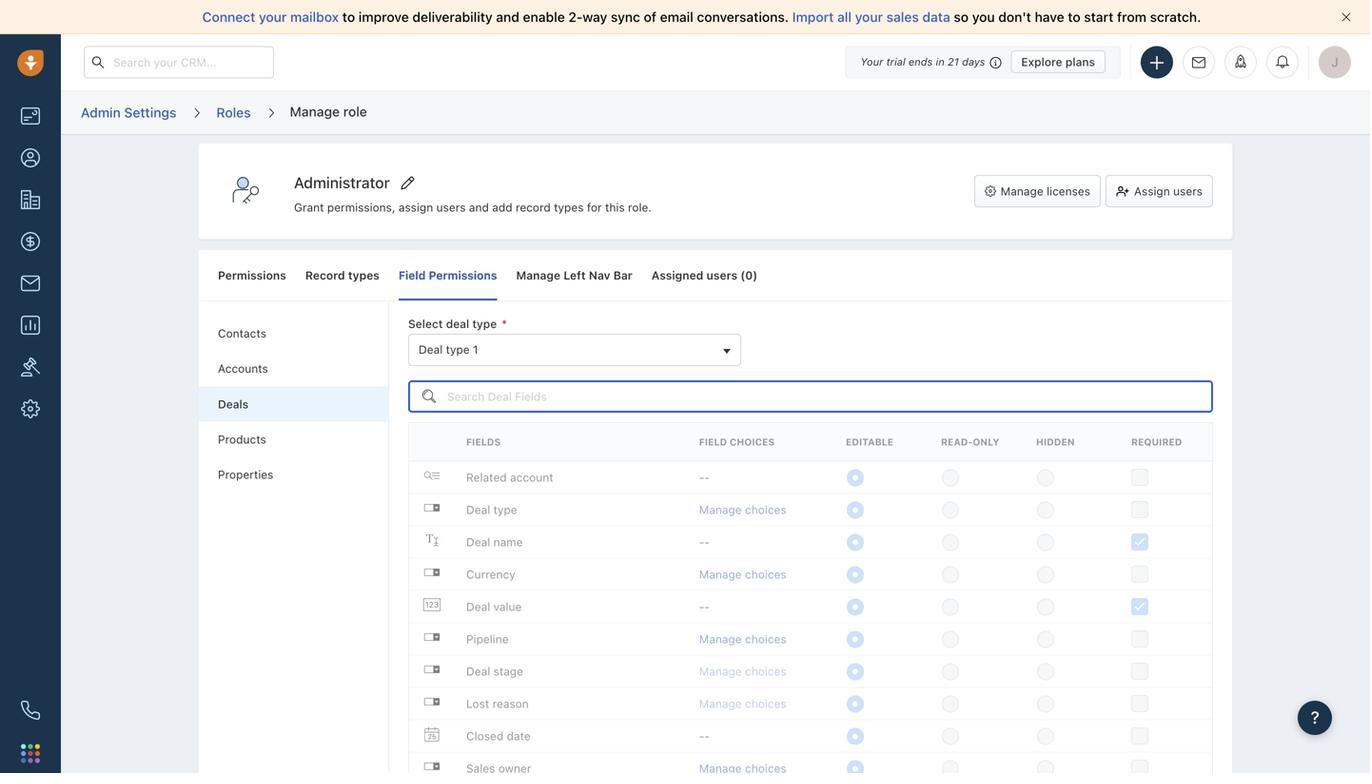 Task type: vqa. For each thing, say whether or not it's contained in the screenshot.
Bots
no



Task type: describe. For each thing, give the bounding box(es) containing it.
deal type 1 button
[[408, 334, 741, 366]]

have
[[1035, 9, 1065, 25]]

0 horizontal spatial users
[[436, 201, 466, 214]]

connect
[[202, 9, 255, 25]]

search image
[[423, 387, 436, 406]]

left
[[564, 269, 586, 282]]

assigned
[[652, 269, 704, 282]]

0 horizontal spatial types
[[348, 269, 380, 282]]

manage left nav bar
[[516, 269, 633, 282]]

2 your from the left
[[855, 9, 883, 25]]

manage licenses button
[[974, 175, 1101, 207]]

role
[[343, 104, 367, 119]]

select deal type
[[408, 317, 497, 331]]

manage for manage left nav bar
[[516, 269, 561, 282]]

accounts
[[218, 362, 268, 376]]

scratch.
[[1150, 9, 1201, 25]]

record
[[305, 269, 345, 282]]

so
[[954, 9, 969, 25]]

record
[[516, 201, 551, 214]]

add
[[492, 201, 513, 214]]

don't
[[999, 9, 1031, 25]]

Search Deal Fields text field
[[408, 381, 1213, 413]]

roles link
[[215, 98, 252, 128]]

(
[[741, 269, 745, 282]]

send email image
[[1192, 56, 1206, 69]]

connect your mailbox link
[[202, 9, 342, 25]]

enable
[[523, 9, 565, 25]]

contacts
[[218, 327, 266, 340]]

explore plans
[[1021, 55, 1095, 69]]

conversations.
[[697, 9, 789, 25]]

bar
[[613, 269, 633, 282]]

0
[[745, 269, 753, 282]]

1
[[473, 343, 478, 357]]

2 to from the left
[[1068, 9, 1081, 25]]

manage role
[[290, 104, 367, 119]]

21
[[948, 56, 959, 68]]

permissions link
[[218, 250, 286, 301]]

nav
[[589, 269, 610, 282]]

Search your CRM... text field
[[84, 46, 274, 79]]

from
[[1117, 9, 1147, 25]]

ends
[[909, 56, 933, 68]]

this
[[605, 201, 625, 214]]

days
[[962, 56, 985, 68]]

assign
[[399, 201, 433, 214]]

settings
[[124, 104, 176, 120]]

permissions,
[[327, 201, 395, 214]]

deal type 1
[[419, 343, 478, 357]]

0 vertical spatial type
[[472, 317, 497, 331]]

in
[[936, 56, 945, 68]]

1 your from the left
[[259, 9, 287, 25]]

admin settings link
[[80, 98, 177, 128]]

assign
[[1134, 185, 1170, 198]]

manage for manage role
[[290, 104, 340, 119]]

2-
[[569, 9, 583, 25]]

properties
[[218, 468, 274, 482]]

way
[[583, 9, 607, 25]]



Task type: locate. For each thing, give the bounding box(es) containing it.
freshworks switcher image
[[21, 744, 40, 763]]

admin
[[81, 104, 121, 120]]

deliverability
[[412, 9, 493, 25]]

users right assign
[[1173, 185, 1203, 198]]

data
[[923, 9, 950, 25]]

1 horizontal spatial your
[[855, 9, 883, 25]]

your trial ends in 21 days
[[861, 56, 985, 68]]

1 to from the left
[[342, 9, 355, 25]]

sales
[[887, 9, 919, 25]]

improve
[[359, 9, 409, 25]]

trial
[[886, 56, 906, 68]]

manage left role
[[290, 104, 340, 119]]

start
[[1084, 9, 1114, 25]]

)
[[753, 269, 758, 282]]

deals
[[218, 398, 249, 411]]

deal
[[419, 343, 443, 357]]

2 horizontal spatial users
[[1173, 185, 1203, 198]]

for
[[587, 201, 602, 214]]

your
[[259, 9, 287, 25], [855, 9, 883, 25]]

0 horizontal spatial your
[[259, 9, 287, 25]]

1 vertical spatial types
[[348, 269, 380, 282]]

type left the '1'
[[446, 343, 470, 357]]

to
[[342, 9, 355, 25], [1068, 9, 1081, 25]]

assign users button
[[1106, 175, 1213, 207]]

manage licenses
[[1001, 185, 1091, 198]]

permissions
[[218, 269, 286, 282], [429, 269, 497, 282]]

your
[[861, 56, 883, 68]]

licenses
[[1047, 185, 1091, 198]]

sync
[[611, 9, 640, 25]]

users
[[1173, 185, 1203, 198], [436, 201, 466, 214], [707, 269, 738, 282]]

manage inside button
[[1001, 185, 1044, 198]]

phone element
[[11, 692, 49, 730]]

connect your mailbox to improve deliverability and enable 2-way sync of email conversations. import all your sales data so you don't have to start from scratch.
[[202, 9, 1201, 25]]

users right assign on the top left of the page
[[436, 201, 466, 214]]

role.
[[628, 201, 652, 214]]

field permissions
[[399, 269, 497, 282]]

users inside button
[[1173, 185, 1203, 198]]

permissions up contacts
[[218, 269, 286, 282]]

deal
[[446, 317, 469, 331]]

type
[[472, 317, 497, 331], [446, 343, 470, 357]]

0 vertical spatial users
[[1173, 185, 1203, 198]]

your left mailbox
[[259, 9, 287, 25]]

phone image
[[21, 701, 40, 720]]

import all your sales data link
[[792, 9, 954, 25]]

grant
[[294, 201, 324, 214]]

1 vertical spatial and
[[469, 201, 489, 214]]

2 vertical spatial users
[[707, 269, 738, 282]]

you
[[972, 9, 995, 25]]

1 horizontal spatial to
[[1068, 9, 1081, 25]]

manage
[[290, 104, 340, 119], [1001, 185, 1044, 198], [516, 269, 561, 282]]

2 vertical spatial manage
[[516, 269, 561, 282]]

record types
[[305, 269, 380, 282]]

import
[[792, 9, 834, 25]]

1 horizontal spatial users
[[707, 269, 738, 282]]

explore
[[1021, 55, 1063, 69]]

1 permissions from the left
[[218, 269, 286, 282]]

users for assign users
[[1173, 185, 1203, 198]]

email
[[660, 9, 694, 25]]

admin settings
[[81, 104, 176, 120]]

manage left nav bar link
[[516, 250, 633, 301]]

select
[[408, 317, 443, 331]]

0 horizontal spatial and
[[469, 201, 489, 214]]

1 horizontal spatial type
[[472, 317, 497, 331]]

0 vertical spatial manage
[[290, 104, 340, 119]]

manage left left
[[516, 269, 561, 282]]

field
[[399, 269, 426, 282]]

close image
[[1342, 12, 1351, 22]]

record types link
[[305, 250, 380, 301]]

1 vertical spatial users
[[436, 201, 466, 214]]

1 vertical spatial type
[[446, 343, 470, 357]]

1 horizontal spatial types
[[554, 201, 584, 214]]

properties image
[[21, 358, 40, 377]]

products
[[218, 433, 266, 446]]

users left (
[[707, 269, 738, 282]]

1 horizontal spatial permissions
[[429, 269, 497, 282]]

manage for manage licenses
[[1001, 185, 1044, 198]]

1 horizontal spatial and
[[496, 9, 520, 25]]

assigned users ( 0 )
[[652, 269, 758, 282]]

1 vertical spatial manage
[[1001, 185, 1044, 198]]

and left add
[[469, 201, 489, 214]]

of
[[644, 9, 657, 25]]

types
[[554, 201, 584, 214], [348, 269, 380, 282]]

type right deal
[[472, 317, 497, 331]]

field permissions link
[[399, 250, 497, 301]]

types left the 'for'
[[554, 201, 584, 214]]

types right record
[[348, 269, 380, 282]]

explore plans link
[[1011, 50, 1106, 73]]

0 horizontal spatial manage
[[290, 104, 340, 119]]

2 horizontal spatial manage
[[1001, 185, 1044, 198]]

and
[[496, 9, 520, 25], [469, 201, 489, 214]]

permissions up deal
[[429, 269, 497, 282]]

0 horizontal spatial to
[[342, 9, 355, 25]]

all
[[837, 9, 852, 25]]

1 horizontal spatial manage
[[516, 269, 561, 282]]

and left enable
[[496, 9, 520, 25]]

plans
[[1066, 55, 1095, 69]]

0 vertical spatial and
[[496, 9, 520, 25]]

users for assigned users ( 0 )
[[707, 269, 738, 282]]

your right all
[[855, 9, 883, 25]]

assign users
[[1134, 185, 1203, 198]]

type inside button
[[446, 343, 470, 357]]

0 horizontal spatial permissions
[[218, 269, 286, 282]]

administrator
[[294, 174, 390, 192]]

0 vertical spatial types
[[554, 201, 584, 214]]

0 horizontal spatial type
[[446, 343, 470, 357]]

what's new image
[[1234, 55, 1248, 68]]

mailbox
[[290, 9, 339, 25]]

2 permissions from the left
[[429, 269, 497, 282]]

to right mailbox
[[342, 9, 355, 25]]

grant permissions, assign users and add record types for this role.
[[294, 201, 652, 214]]

to left start
[[1068, 9, 1081, 25]]

manage left licenses
[[1001, 185, 1044, 198]]

roles
[[216, 104, 251, 120]]



